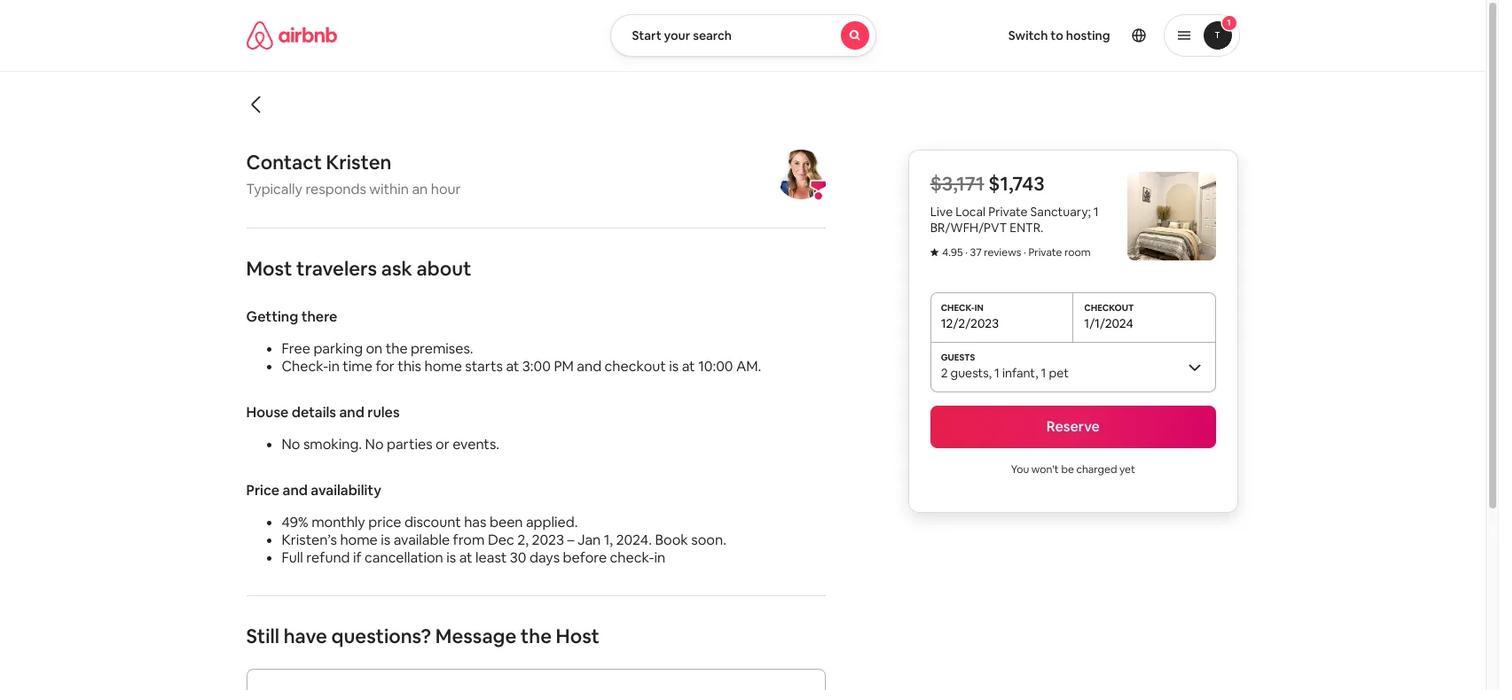 Task type: describe. For each thing, give the bounding box(es) containing it.
free parking on the premises. check-in time for this home starts at 3:00 pm and checkout is at 10:00 am.
[[282, 340, 761, 376]]

start your search
[[632, 27, 732, 43]]

1 button
[[1163, 14, 1240, 57]]

br/wfh/pvt
[[931, 220, 1007, 236]]

checkout
[[605, 357, 666, 376]]

2 guests , 1 infant , 1 pet
[[941, 365, 1069, 381]]

on
[[366, 340, 383, 358]]

2 horizontal spatial at
[[682, 357, 695, 376]]

if
[[353, 549, 362, 568]]

monthly
[[311, 514, 365, 532]]

before
[[563, 549, 607, 568]]

2
[[941, 365, 948, 381]]

pm
[[554, 357, 574, 376]]

$1,743
[[989, 171, 1045, 196]]

hour
[[431, 180, 461, 199]]

2,
[[517, 531, 529, 550]]

2023
[[532, 531, 564, 550]]

details
[[292, 404, 336, 422]]

pet
[[1049, 365, 1069, 381]]

1 horizontal spatial the
[[521, 624, 552, 649]]

smoking.
[[303, 436, 362, 454]]

check-
[[282, 357, 328, 376]]

full
[[282, 549, 303, 568]]

am.
[[736, 357, 761, 376]]

be
[[1062, 463, 1074, 477]]

dec
[[488, 531, 514, 550]]

󰀄 4.95 · 37 reviews · private room
[[931, 246, 1091, 260]]

in inside the 49% monthly price discount has been applied. kristen's home is available from dec 2, 2023 – jan 1, 2024. book soon. full refund if cancellation is at least 30 days before check-in
[[654, 549, 665, 568]]

charged
[[1077, 463, 1118, 477]]

2 · from the left
[[1024, 246, 1026, 260]]

in inside free parking on the premises. check-in time for this home starts at 3:00 pm and checkout is at 10:00 am.
[[328, 357, 340, 376]]

Start your search search field
[[610, 14, 876, 57]]

4.95
[[943, 246, 963, 260]]

kristen
[[326, 150, 392, 175]]

1 no from the left
[[282, 436, 300, 454]]

time
[[343, 357, 373, 376]]

37
[[970, 246, 982, 260]]

start your search button
[[610, 14, 876, 57]]

house details and rules
[[246, 404, 400, 422]]

getting
[[246, 308, 298, 326]]

1 inside $3,171 $1,743 live local private sanctuary; 1 br/wfh/pvt entr.
[[1094, 204, 1099, 220]]

about
[[416, 256, 471, 281]]

room
[[1065, 246, 1091, 260]]

3:00
[[522, 357, 551, 376]]

free
[[282, 340, 310, 358]]

premises.
[[411, 340, 473, 358]]

contact
[[246, 150, 322, 175]]

contact kristen typically responds within an hour
[[246, 150, 461, 199]]

2 , from the left
[[1036, 365, 1039, 381]]

travelers
[[296, 256, 377, 281]]

have
[[284, 624, 327, 649]]

parties
[[387, 436, 432, 454]]

price and availability
[[246, 482, 381, 500]]

within
[[369, 180, 409, 199]]

rules
[[367, 404, 400, 422]]

home inside free parking on the premises. check-in time for this home starts at 3:00 pm and checkout is at 10:00 am.
[[424, 357, 462, 376]]

applied.
[[526, 514, 578, 532]]

from
[[453, 531, 485, 550]]

been
[[490, 514, 523, 532]]

won't
[[1032, 463, 1059, 477]]

still have questions? message the host
[[246, 624, 600, 649]]

search
[[693, 27, 732, 43]]

49%
[[282, 514, 308, 532]]

Message the host text field
[[250, 673, 822, 691]]

30
[[510, 549, 526, 568]]

–
[[567, 531, 574, 550]]

days
[[529, 549, 560, 568]]

an
[[412, 180, 428, 199]]

$3,171
[[931, 171, 985, 196]]

house
[[246, 404, 289, 422]]

still
[[246, 624, 279, 649]]

responds
[[305, 180, 366, 199]]

switch
[[1008, 27, 1048, 43]]

2 no from the left
[[365, 436, 384, 454]]

price
[[246, 482, 280, 500]]



Task type: locate. For each thing, give the bounding box(es) containing it.
1 vertical spatial in
[[654, 549, 665, 568]]

1 horizontal spatial in
[[654, 549, 665, 568]]

0 vertical spatial in
[[328, 357, 340, 376]]

questions?
[[331, 624, 431, 649]]

is left the least
[[446, 549, 456, 568]]

private down $1,743
[[989, 204, 1028, 220]]

0 horizontal spatial and
[[283, 482, 308, 500]]

jan
[[577, 531, 601, 550]]

49% monthly price discount has been applied. kristen's home is available from dec 2, 2023 – jan 1, 2024. book soon. full refund if cancellation is at least 30 days before check-in
[[282, 514, 726, 568]]

0 vertical spatial private
[[989, 204, 1028, 220]]

parking
[[313, 340, 363, 358]]

, left pet
[[1036, 365, 1039, 381]]

the inside free parking on the premises. check-in time for this home starts at 3:00 pm and checkout is at 10:00 am.
[[386, 340, 408, 358]]

entr.
[[1010, 220, 1044, 236]]

0 horizontal spatial at
[[459, 549, 472, 568]]

1 vertical spatial private
[[1029, 246, 1063, 260]]

$3,171 $1,743 live local private sanctuary; 1 br/wfh/pvt entr.
[[931, 171, 1099, 236]]

reserve
[[1047, 418, 1100, 436]]

at left 10:00
[[682, 357, 695, 376]]

refund
[[306, 549, 350, 568]]

0 horizontal spatial ·
[[966, 246, 968, 260]]

no
[[282, 436, 300, 454], [365, 436, 384, 454]]

0 horizontal spatial the
[[386, 340, 408, 358]]

1 inside dropdown button
[[1227, 17, 1231, 28]]

check-
[[610, 549, 654, 568]]

discount
[[404, 514, 461, 532]]

and right pm
[[577, 357, 601, 376]]

1 horizontal spatial and
[[339, 404, 364, 422]]

reserve button
[[931, 406, 1217, 449]]

local
[[956, 204, 986, 220]]

price
[[368, 514, 401, 532]]

1 horizontal spatial is
[[446, 549, 456, 568]]

sanctuary;
[[1031, 204, 1091, 220]]

getting there
[[246, 308, 337, 326]]

you won't be charged yet
[[1011, 463, 1136, 477]]

1 , from the left
[[989, 365, 992, 381]]

1 horizontal spatial at
[[506, 357, 519, 376]]

starts
[[465, 357, 503, 376]]

no down details
[[282, 436, 300, 454]]

is right "checkout"
[[669, 357, 679, 376]]

and up 49%
[[283, 482, 308, 500]]

private
[[989, 204, 1028, 220], [1029, 246, 1063, 260]]

1 vertical spatial and
[[339, 404, 364, 422]]

1
[[1227, 17, 1231, 28], [1094, 204, 1099, 220], [995, 365, 1000, 381], [1041, 365, 1047, 381]]

is
[[669, 357, 679, 376], [381, 531, 390, 550], [446, 549, 456, 568]]

2 vertical spatial and
[[283, 482, 308, 500]]

kristen's
[[282, 531, 337, 550]]

and inside free parking on the premises. check-in time for this home starts at 3:00 pm and checkout is at 10:00 am.
[[577, 357, 601, 376]]

and
[[577, 357, 601, 376], [339, 404, 364, 422], [283, 482, 308, 500]]

home
[[424, 357, 462, 376], [340, 531, 378, 550]]

10:00
[[698, 357, 733, 376]]

0 horizontal spatial ,
[[989, 365, 992, 381]]

ask
[[381, 256, 412, 281]]

1 vertical spatial the
[[521, 624, 552, 649]]

home inside the 49% monthly price discount has been applied. kristen's home is available from dec 2, 2023 – jan 1, 2024. book soon. full refund if cancellation is at least 30 days before check-in
[[340, 531, 378, 550]]

events.
[[453, 436, 499, 454]]

1 horizontal spatial no
[[365, 436, 384, 454]]

availability
[[311, 482, 381, 500]]

for
[[376, 357, 395, 376]]

0 horizontal spatial is
[[381, 531, 390, 550]]

profile element
[[897, 0, 1240, 71]]

to
[[1051, 27, 1063, 43]]

cancellation
[[365, 549, 443, 568]]

hosting
[[1066, 27, 1110, 43]]

0 vertical spatial home
[[424, 357, 462, 376]]

no down rules
[[365, 436, 384, 454]]

1 horizontal spatial home
[[424, 357, 462, 376]]

0 horizontal spatial in
[[328, 357, 340, 376]]

guests
[[951, 365, 989, 381]]

at inside the 49% monthly price discount has been applied. kristen's home is available from dec 2, 2023 – jan 1, 2024. book soon. full refund if cancellation is at least 30 days before check-in
[[459, 549, 472, 568]]

0 vertical spatial the
[[386, 340, 408, 358]]

available
[[394, 531, 450, 550]]

most travelers ask about
[[246, 256, 471, 281]]

1 horizontal spatial ,
[[1036, 365, 1039, 381]]

the right on
[[386, 340, 408, 358]]

is right the if
[[381, 531, 390, 550]]

1 · from the left
[[966, 246, 968, 260]]

least
[[475, 549, 507, 568]]

2 horizontal spatial is
[[669, 357, 679, 376]]

and left rules
[[339, 404, 364, 422]]

in right 2024.
[[654, 549, 665, 568]]

0 horizontal spatial home
[[340, 531, 378, 550]]

, left "infant"
[[989, 365, 992, 381]]

0 vertical spatial and
[[577, 357, 601, 376]]

message
[[435, 624, 516, 649]]

this
[[398, 357, 421, 376]]

start
[[632, 27, 661, 43]]

host
[[556, 624, 600, 649]]

most
[[246, 256, 292, 281]]

2024.
[[616, 531, 652, 550]]

typically
[[246, 180, 302, 199]]

has
[[464, 514, 486, 532]]

switch to hosting
[[1008, 27, 1110, 43]]

0 horizontal spatial no
[[282, 436, 300, 454]]

1 horizontal spatial ·
[[1024, 246, 1026, 260]]

private down entr.
[[1029, 246, 1063, 260]]

· right reviews on the top right of page
[[1024, 246, 1026, 260]]

there
[[301, 308, 337, 326]]

your
[[664, 27, 690, 43]]

at left "3:00"
[[506, 357, 519, 376]]

switch to hosting link
[[998, 17, 1121, 54]]

1,
[[604, 531, 613, 550]]

live
[[931, 204, 953, 220]]

󰀄
[[931, 246, 939, 258]]

at left the least
[[459, 549, 472, 568]]

private inside $3,171 $1,743 live local private sanctuary; 1 br/wfh/pvt entr.
[[989, 204, 1028, 220]]

1 vertical spatial home
[[340, 531, 378, 550]]

kristen is a superhost. learn more about kristen. image
[[776, 150, 826, 200], [776, 150, 826, 200]]

12/2/2023
[[941, 316, 999, 332]]

or
[[436, 436, 449, 454]]

no smoking. no parties or events.
[[282, 436, 499, 454]]

2 horizontal spatial and
[[577, 357, 601, 376]]

· left 37
[[966, 246, 968, 260]]

yet
[[1120, 463, 1136, 477]]

soon.
[[691, 531, 726, 550]]

in left time at the bottom left
[[328, 357, 340, 376]]

the left 'host'
[[521, 624, 552, 649]]

is inside free parking on the premises. check-in time for this home starts at 3:00 pm and checkout is at 10:00 am.
[[669, 357, 679, 376]]

reviews
[[984, 246, 1022, 260]]



Task type: vqa. For each thing, say whether or not it's contained in the screenshot.
2nd No
yes



